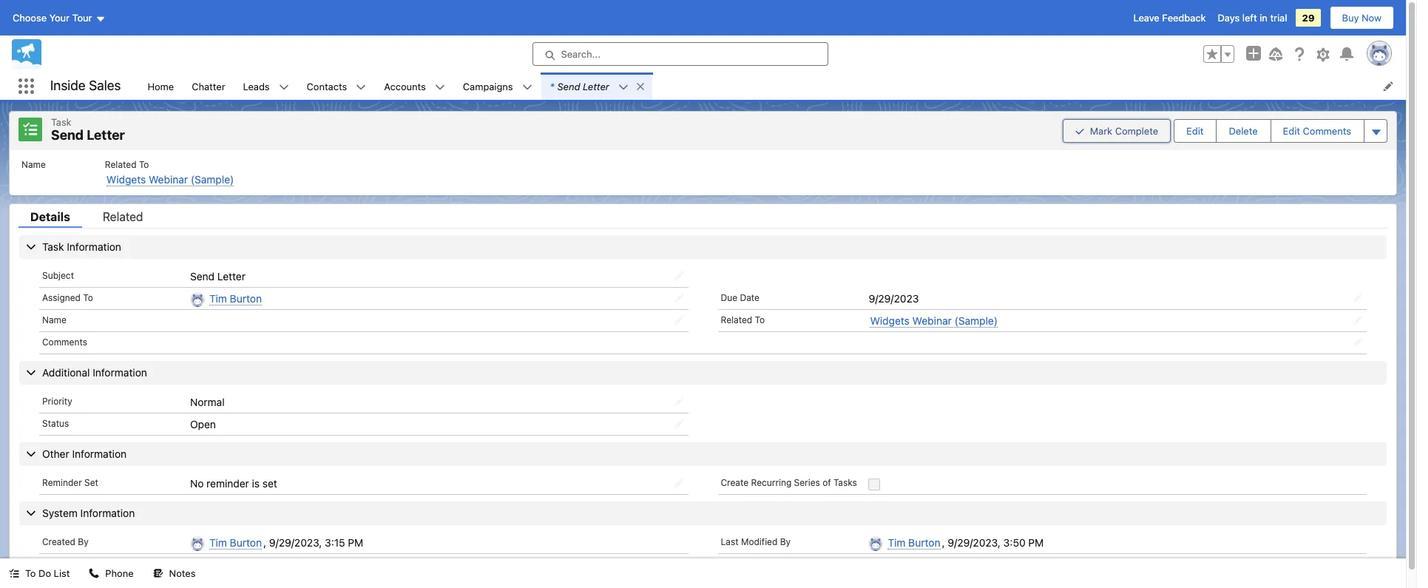 Task type: locate. For each thing, give the bounding box(es) containing it.
0 horizontal spatial webinar
[[149, 173, 188, 185]]

0 horizontal spatial (sample)
[[191, 173, 234, 185]]

feedback
[[1163, 12, 1207, 24]]

leave feedback link
[[1134, 12, 1207, 24]]

inside sales
[[50, 78, 121, 93]]

related inside related to widgets webinar (sample)
[[105, 159, 137, 170]]

1 vertical spatial letter
[[87, 127, 125, 143]]

1 , from the left
[[263, 536, 266, 549]]

text default image right 'leads' at the left top of the page
[[279, 82, 289, 92]]

text default image for accounts
[[435, 82, 445, 92]]

pm
[[348, 536, 363, 549], [1029, 536, 1044, 549]]

(sample) inside related to widgets webinar (sample)
[[191, 173, 234, 185]]

1 vertical spatial task
[[42, 240, 64, 253]]

create
[[721, 477, 749, 488]]

burton for , 9/29/2023, 3:15 pm
[[230, 536, 262, 549]]

0 horizontal spatial letter
[[87, 127, 125, 143]]

campaigns list item
[[454, 73, 541, 100]]

2 horizontal spatial letter
[[583, 80, 610, 92]]

0 horizontal spatial widgets webinar (sample) link
[[106, 173, 234, 186]]

edit comments
[[1284, 125, 1352, 137]]

by right created
[[78, 536, 89, 547]]

tim burton link for , 9/29/2023, 3:15 pm
[[209, 536, 262, 550]]

text default image inside to do list button
[[9, 569, 19, 579]]

delete button
[[1218, 120, 1270, 142]]

text default image left the notes
[[153, 569, 163, 579]]

webinar up related link
[[149, 173, 188, 185]]

0 vertical spatial webinar
[[149, 173, 188, 185]]

letter inside list item
[[583, 80, 610, 92]]

task inside 'dropdown button'
[[42, 240, 64, 253]]

by right modified
[[780, 536, 791, 547]]

2 , from the left
[[942, 536, 945, 549]]

information down set
[[80, 507, 135, 519]]

widgets webinar (sample)
[[871, 314, 998, 327]]

home
[[148, 80, 174, 92]]

1 horizontal spatial send
[[190, 270, 215, 282]]

accounts
[[384, 80, 426, 92]]

1 pm from the left
[[348, 536, 363, 549]]

1 horizontal spatial widgets
[[871, 314, 910, 327]]

tim for , 9/29/2023, 3:15 pm
[[209, 536, 227, 549]]

pm right '3:50'
[[1029, 536, 1044, 549]]

edit inside edit comments button
[[1284, 125, 1301, 137]]

information down related link
[[67, 240, 121, 253]]

pm for , 9/29/2023, 3:50 pm
[[1029, 536, 1044, 549]]

0 vertical spatial related
[[105, 159, 137, 170]]

widgets webinar (sample) link up related link
[[106, 173, 234, 186]]

edit comments button
[[1272, 120, 1364, 142]]

1 horizontal spatial text default image
[[435, 82, 445, 92]]

0 horizontal spatial text default image
[[356, 82, 367, 92]]

0 vertical spatial comments
[[1304, 125, 1352, 137]]

pm right 3:15
[[348, 536, 363, 549]]

,
[[263, 536, 266, 549], [942, 536, 945, 549]]

leave
[[1134, 12, 1160, 24]]

, for , 9/29/2023, 3:15 pm
[[263, 536, 266, 549]]

days left in trial
[[1218, 12, 1288, 24]]

chatter link
[[183, 73, 234, 100]]

tim burton for , 9/29/2023, 3:50 pm
[[888, 536, 941, 549]]

task inside the task send letter
[[51, 116, 72, 128]]

name
[[21, 159, 46, 170], [42, 314, 66, 325]]

related up task information
[[103, 210, 143, 223]]

text default image right contacts
[[356, 82, 367, 92]]

to do list button
[[0, 559, 79, 588]]

text default image
[[279, 82, 289, 92], [9, 569, 19, 579], [89, 569, 99, 579], [153, 569, 163, 579]]

information right additional
[[93, 366, 147, 379]]

other information
[[42, 448, 127, 460]]

0 horizontal spatial ,
[[263, 536, 266, 549]]

1 vertical spatial name
[[42, 314, 66, 325]]

1 horizontal spatial widgets webinar (sample) link
[[871, 314, 998, 328]]

priority
[[42, 396, 72, 407]]

related to
[[721, 314, 765, 325]]

information for additional information
[[93, 366, 147, 379]]

0 horizontal spatial edit
[[1187, 125, 1204, 137]]

edit left "delete"
[[1187, 125, 1204, 137]]

created
[[42, 536, 75, 547]]

group containing mark complete
[[1063, 118, 1388, 144]]

1 vertical spatial group
[[1063, 118, 1388, 144]]

list item containing *
[[541, 73, 652, 100]]

related
[[105, 159, 137, 170], [103, 210, 143, 223], [721, 314, 753, 325]]

task for send
[[51, 116, 72, 128]]

text default image down search... button
[[635, 81, 646, 92]]

text default image inside contacts list item
[[356, 82, 367, 92]]

tim
[[209, 292, 227, 304], [209, 536, 227, 549], [888, 536, 906, 549]]

burton down send letter on the top left
[[230, 292, 262, 304]]

text default image for notes
[[153, 569, 163, 579]]

to do list
[[25, 568, 70, 579]]

1 horizontal spatial ,
[[942, 536, 945, 549]]

task information
[[42, 240, 121, 253]]

text default image left phone
[[89, 569, 99, 579]]

widgets
[[106, 173, 146, 185], [871, 314, 910, 327]]

text default image inside accounts list item
[[435, 82, 445, 92]]

text default image inside phone 'button'
[[89, 569, 99, 579]]

normal
[[190, 396, 225, 408]]

, for , 9/29/2023, 3:50 pm
[[942, 536, 945, 549]]

2 edit from the left
[[1284, 125, 1301, 137]]

details
[[30, 210, 70, 223]]

name up "details"
[[21, 159, 46, 170]]

other information button
[[19, 442, 1387, 466]]

tim burton
[[209, 292, 262, 304], [209, 536, 262, 549], [888, 536, 941, 549]]

to right assigned
[[83, 292, 93, 303]]

9/29/2023, for 9/29/2023, 3:50 pm
[[948, 536, 1001, 549]]

1 horizontal spatial 9/29/2023,
[[948, 536, 1001, 549]]

send inside the task send letter
[[51, 127, 84, 143]]

to for related to widgets webinar (sample)
[[139, 159, 149, 170]]

to
[[139, 159, 149, 170], [83, 292, 93, 303], [755, 314, 765, 325], [25, 568, 36, 579]]

campaigns link
[[454, 73, 522, 100]]

mark complete button
[[1063, 119, 1171, 143]]

text default image inside notes button
[[153, 569, 163, 579]]

complete
[[1116, 125, 1159, 137]]

burton left , 9/29/2023, 3:50 pm at right bottom
[[909, 536, 941, 549]]

task down details link
[[42, 240, 64, 253]]

0 horizontal spatial by
[[78, 536, 89, 547]]

2 vertical spatial letter
[[217, 270, 246, 282]]

1 horizontal spatial comments
[[1304, 125, 1352, 137]]

your
[[49, 12, 70, 24]]

related down due date
[[721, 314, 753, 325]]

tim burton link
[[209, 292, 262, 305], [209, 536, 262, 550], [888, 536, 941, 550]]

information inside 'dropdown button'
[[67, 240, 121, 253]]

related down the task send letter
[[105, 159, 137, 170]]

0 horizontal spatial pm
[[348, 536, 363, 549]]

series
[[794, 477, 820, 488]]

to down date on the right of page
[[755, 314, 765, 325]]

0 vertical spatial widgets webinar (sample) link
[[106, 173, 234, 186]]

task information button
[[19, 235, 1387, 259]]

1 vertical spatial send
[[51, 127, 84, 143]]

webinar down "9/29/2023"
[[913, 314, 952, 327]]

1 vertical spatial related
[[103, 210, 143, 223]]

(sample)
[[191, 173, 234, 185], [955, 314, 998, 327]]

1 edit from the left
[[1187, 125, 1204, 137]]

9/29/2023, left '3:50'
[[948, 536, 1001, 549]]

text default image left do
[[9, 569, 19, 579]]

information up set
[[72, 448, 127, 460]]

1 horizontal spatial pm
[[1029, 536, 1044, 549]]

subject
[[42, 270, 74, 281]]

letter
[[583, 80, 610, 92], [87, 127, 125, 143], [217, 270, 246, 282]]

set
[[84, 477, 98, 488]]

widgets up related link
[[106, 173, 146, 185]]

2 pm from the left
[[1029, 536, 1044, 549]]

now
[[1362, 12, 1382, 24]]

burton down 'is' at the bottom left
[[230, 536, 262, 549]]

1 vertical spatial comments
[[42, 337, 87, 348]]

details link
[[18, 210, 82, 228]]

0 horizontal spatial widgets
[[106, 173, 146, 185]]

information
[[67, 240, 121, 253], [93, 366, 147, 379], [72, 448, 127, 460], [80, 507, 135, 519]]

information for other information
[[72, 448, 127, 460]]

2 vertical spatial send
[[190, 270, 215, 282]]

0 horizontal spatial 9/29/2023,
[[269, 536, 322, 549]]

text default image
[[635, 81, 646, 92], [356, 82, 367, 92], [435, 82, 445, 92]]

list
[[139, 73, 1407, 100]]

*
[[550, 80, 555, 92]]

widgets webinar (sample) link down "9/29/2023"
[[871, 314, 998, 328]]

letter for * send letter
[[583, 80, 610, 92]]

edit inside edit button
[[1187, 125, 1204, 137]]

send inside list item
[[558, 80, 580, 92]]

1 vertical spatial webinar
[[913, 314, 952, 327]]

last
[[721, 536, 739, 547]]

1 9/29/2023, from the left
[[269, 536, 322, 549]]

task down inside
[[51, 116, 72, 128]]

2 vertical spatial related
[[721, 314, 753, 325]]

to up related link
[[139, 159, 149, 170]]

choose your tour
[[13, 12, 92, 24]]

to left do
[[25, 568, 36, 579]]

related to widgets webinar (sample)
[[105, 159, 234, 185]]

send
[[558, 80, 580, 92], [51, 127, 84, 143], [190, 270, 215, 282]]

list item
[[541, 73, 652, 100]]

webinar
[[149, 173, 188, 185], [913, 314, 952, 327]]

2 by from the left
[[780, 536, 791, 547]]

* send letter
[[550, 80, 610, 92]]

2 9/29/2023, from the left
[[948, 536, 1001, 549]]

accounts link
[[375, 73, 435, 100]]

tim for , 9/29/2023, 3:50 pm
[[888, 536, 906, 549]]

group
[[1204, 45, 1235, 63], [1063, 118, 1388, 144]]

text default image right accounts
[[435, 82, 445, 92]]

widgets down "9/29/2023"
[[871, 314, 910, 327]]

0 horizontal spatial send
[[51, 127, 84, 143]]

send for * send letter
[[558, 80, 580, 92]]

buy now button
[[1330, 6, 1395, 30]]

0 vertical spatial name
[[21, 159, 46, 170]]

related for related
[[103, 210, 143, 223]]

to inside related to widgets webinar (sample)
[[139, 159, 149, 170]]

name down assigned
[[42, 314, 66, 325]]

list containing home
[[139, 73, 1407, 100]]

9/29/2023, left 3:15
[[269, 536, 322, 549]]

1 horizontal spatial by
[[780, 536, 791, 547]]

, down set
[[263, 536, 266, 549]]

modified
[[741, 536, 778, 547]]

due date
[[721, 292, 760, 303]]

widgets webinar (sample) list
[[10, 150, 1397, 195]]

edit right the delete button
[[1284, 125, 1301, 137]]

2 horizontal spatial send
[[558, 80, 580, 92]]

widgets webinar (sample) link inside list
[[106, 173, 234, 186]]

1 horizontal spatial edit
[[1284, 125, 1301, 137]]

, left '3:50'
[[942, 536, 945, 549]]

0 vertical spatial (sample)
[[191, 173, 234, 185]]

1 vertical spatial (sample)
[[955, 314, 998, 327]]

1 vertical spatial widgets
[[871, 314, 910, 327]]

search... button
[[532, 42, 828, 66]]

related for related to
[[721, 314, 753, 325]]

0 vertical spatial letter
[[583, 80, 610, 92]]

burton
[[230, 292, 262, 304], [230, 536, 262, 549], [909, 536, 941, 549]]

assigned to
[[42, 292, 93, 303]]

in
[[1260, 12, 1268, 24]]

leads list item
[[234, 73, 298, 100]]

letter inside the task send letter
[[87, 127, 125, 143]]

0 vertical spatial send
[[558, 80, 580, 92]]

0 vertical spatial widgets
[[106, 173, 146, 185]]

0 vertical spatial task
[[51, 116, 72, 128]]



Task type: vqa. For each thing, say whether or not it's contained in the screenshot.
Created By
yes



Task type: describe. For each thing, give the bounding box(es) containing it.
contacts link
[[298, 73, 356, 100]]

1 horizontal spatial letter
[[217, 270, 246, 282]]

other
[[42, 448, 69, 460]]

pm for , 9/29/2023, 3:15 pm
[[348, 536, 363, 549]]

tasks
[[834, 477, 857, 488]]

notes button
[[144, 559, 205, 588]]

is
[[252, 477, 260, 490]]

1 vertical spatial widgets webinar (sample) link
[[871, 314, 998, 328]]

tim burton link for , 9/29/2023, 3:50 pm
[[888, 536, 941, 550]]

0 vertical spatial group
[[1204, 45, 1235, 63]]

contacts list item
[[298, 73, 375, 100]]

related for related to widgets webinar (sample)
[[105, 159, 137, 170]]

date
[[740, 292, 760, 303]]

29
[[1303, 12, 1315, 24]]

delete
[[1229, 125, 1258, 137]]

3:15
[[325, 536, 345, 549]]

phone
[[105, 568, 134, 579]]

no
[[190, 477, 204, 490]]

system
[[42, 507, 78, 519]]

do
[[39, 568, 51, 579]]

no reminder is set
[[190, 477, 277, 490]]

information for task information
[[67, 240, 121, 253]]

additional information
[[42, 366, 147, 379]]

1 horizontal spatial (sample)
[[955, 314, 998, 327]]

created by
[[42, 536, 89, 547]]

reminder
[[42, 477, 82, 488]]

send letter
[[190, 270, 246, 282]]

additional
[[42, 366, 90, 379]]

accounts list item
[[375, 73, 454, 100]]

edit for edit comments
[[1284, 125, 1301, 137]]

9/29/2023, for 9/29/2023, 3:15 pm
[[269, 536, 322, 549]]

reminder
[[207, 477, 249, 490]]

to for assigned to
[[83, 292, 93, 303]]

text default image for to do list
[[9, 569, 19, 579]]

additional information button
[[19, 361, 1387, 385]]

edit for edit
[[1187, 125, 1204, 137]]

choose your tour button
[[12, 6, 106, 30]]

campaigns
[[463, 80, 513, 92]]

due
[[721, 292, 738, 303]]

days
[[1218, 12, 1240, 24]]

buy now
[[1343, 12, 1382, 24]]

mark
[[1091, 125, 1113, 137]]

sales
[[89, 78, 121, 93]]

system information button
[[19, 502, 1387, 525]]

0 horizontal spatial comments
[[42, 337, 87, 348]]

2 horizontal spatial text default image
[[635, 81, 646, 92]]

letter for task send letter
[[87, 127, 125, 143]]

comments inside edit comments button
[[1304, 125, 1352, 137]]

home link
[[139, 73, 183, 100]]

tim burton for , 9/29/2023, 3:15 pm
[[209, 536, 262, 549]]

status
[[42, 418, 69, 429]]

contacts
[[307, 80, 347, 92]]

information for system information
[[80, 507, 135, 519]]

mark complete
[[1091, 125, 1159, 137]]

notes
[[169, 568, 196, 579]]

task send letter
[[51, 116, 125, 143]]

webinar inside related to widgets webinar (sample)
[[149, 173, 188, 185]]

choose
[[13, 12, 47, 24]]

task for information
[[42, 240, 64, 253]]

list
[[54, 568, 70, 579]]

3:50
[[1004, 536, 1026, 549]]

send for task send letter
[[51, 127, 84, 143]]

set
[[263, 477, 277, 490]]

last modified by
[[721, 536, 791, 547]]

name inside widgets webinar (sample) list
[[21, 159, 46, 170]]

buy
[[1343, 12, 1360, 24]]

1 by from the left
[[78, 536, 89, 547]]

related link
[[91, 210, 155, 228]]

trial
[[1271, 12, 1288, 24]]

to inside button
[[25, 568, 36, 579]]

assigned
[[42, 292, 81, 303]]

create recurring series of tasks
[[721, 477, 857, 488]]

text default image for phone
[[89, 569, 99, 579]]

open
[[190, 418, 216, 431]]

of
[[823, 477, 831, 488]]

9/29/2023
[[869, 292, 919, 304]]

, 9/29/2023, 3:15 pm
[[263, 536, 363, 549]]

text default image inside the leads list item
[[279, 82, 289, 92]]

reminder set
[[42, 477, 98, 488]]

widgets inside related to widgets webinar (sample)
[[106, 173, 146, 185]]

search...
[[561, 48, 601, 60]]

leads
[[243, 80, 270, 92]]

phone button
[[80, 559, 143, 588]]

text default image for contacts
[[356, 82, 367, 92]]

burton for , 9/29/2023, 3:50 pm
[[909, 536, 941, 549]]

inside
[[50, 78, 86, 93]]

leads link
[[234, 73, 279, 100]]

leave feedback
[[1134, 12, 1207, 24]]

, 9/29/2023, 3:50 pm
[[942, 536, 1044, 549]]

system information
[[42, 507, 135, 519]]

left
[[1243, 12, 1258, 24]]

to for related to
[[755, 314, 765, 325]]

1 horizontal spatial webinar
[[913, 314, 952, 327]]



